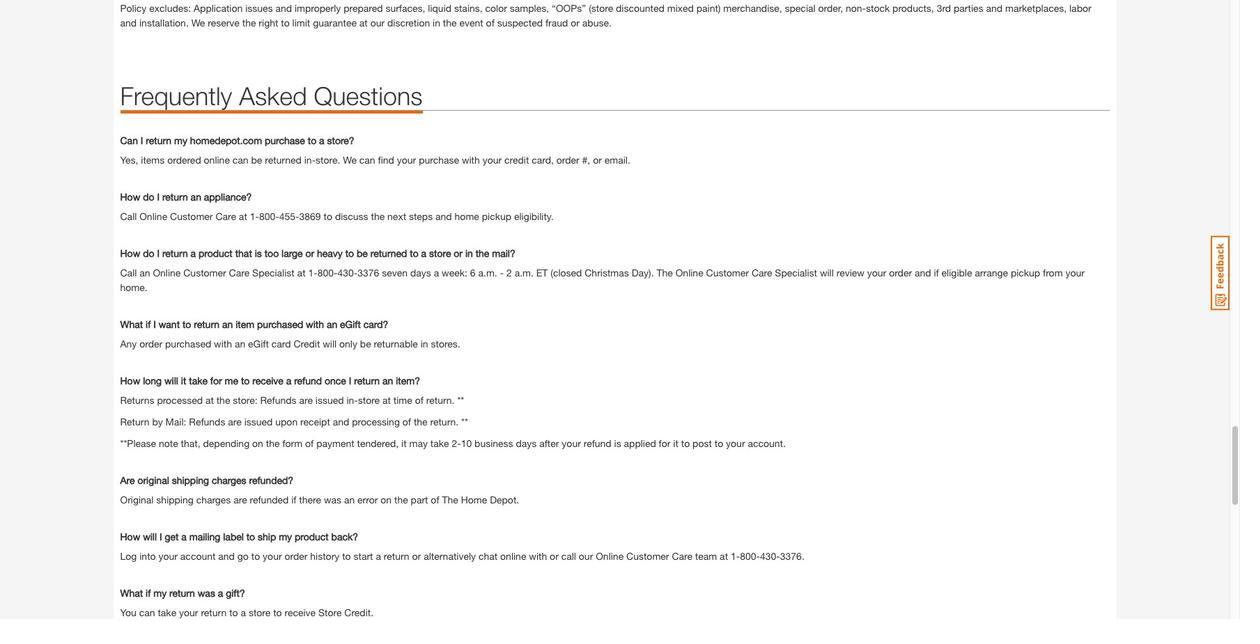 Task type: describe. For each thing, give the bounding box(es) containing it.
call online customer care at 1-800-455-3869 to discuss the next steps and home pickup eligibility.
[[120, 210, 554, 222]]

0 vertical spatial 1-
[[250, 210, 259, 222]]

an left card?
[[327, 318, 338, 330]]

0 vertical spatial issued
[[316, 394, 344, 406]]

how long will it take for me to receive a refund once i return an item?
[[120, 375, 420, 387]]

0 vertical spatial return.
[[426, 394, 455, 406]]

will right long
[[165, 375, 178, 387]]

return down ordered
[[162, 191, 188, 203]]

1 horizontal spatial purchased
[[257, 318, 303, 330]]

store.
[[316, 154, 340, 166]]

me
[[225, 375, 238, 387]]

the left form
[[266, 438, 280, 449]]

form
[[283, 438, 303, 449]]

eligible
[[942, 267, 973, 279]]

fraud
[[546, 17, 568, 28]]

1 horizontal spatial was
[[324, 494, 342, 506]]

at left time
[[383, 394, 391, 406]]

1 vertical spatial refund
[[584, 438, 612, 449]]

0 horizontal spatial can
[[139, 607, 155, 619]]

a up the returns processed at the store: refunds are issued in-store at time of return. **
[[286, 375, 292, 387]]

chat
[[479, 551, 498, 562]]

0 horizontal spatial refund
[[294, 375, 322, 387]]

and down policy
[[120, 17, 137, 28]]

1 vertical spatial 430-
[[761, 551, 781, 562]]

tendered,
[[357, 438, 399, 449]]

steps
[[409, 210, 433, 222]]

0 horizontal spatial purchased
[[165, 338, 211, 350]]

to right 3869
[[324, 210, 333, 222]]

online up want
[[153, 267, 181, 279]]

to right go
[[251, 551, 260, 562]]

week:
[[442, 267, 468, 279]]

with left call
[[529, 551, 547, 562]]

0 vertical spatial for
[[210, 375, 222, 387]]

return up items
[[146, 134, 172, 146]]

return down 'account'
[[169, 587, 195, 599]]

or inside 'policy excludes: application issues and improperly prepared surfaces, liquid stains, color samples, "oops" (store discounted mixed paint) merchandise, special order, non-stock products, 3rd parties and marketplaces, labor and installation. we reserve the right to limit guarantee at our discretion in the event of suspected fraud or abuse.'
[[571, 17, 580, 28]]

email.
[[605, 154, 631, 166]]

returns
[[120, 394, 154, 406]]

an left item?
[[383, 375, 393, 387]]

1 vertical spatial the
[[442, 494, 459, 506]]

team
[[696, 551, 717, 562]]

your left account.
[[726, 438, 746, 449]]

return right want
[[194, 318, 220, 330]]

0 horizontal spatial online
[[204, 154, 230, 166]]

feedback link image
[[1212, 236, 1230, 311]]

your down ship
[[263, 551, 282, 562]]

1 horizontal spatial can
[[233, 154, 249, 166]]

call for call online customer care at 1-800-455-3869 to discuss the next steps and home pickup eligibility.
[[120, 210, 137, 222]]

to right heavy
[[346, 247, 354, 259]]

2 horizontal spatial can
[[360, 154, 376, 166]]

1 specialist from the left
[[252, 267, 295, 279]]

guarantee
[[313, 17, 357, 28]]

original shipping charges are refunded if there was an error on the part of the home depot.
[[120, 494, 522, 506]]

prepared
[[344, 2, 383, 14]]

how do i return a product that is too large or heavy to be returned to a store or in the mail?
[[120, 247, 516, 259]]

how for how long will it take for me to receive a refund once i return an item?
[[120, 375, 140, 387]]

1 horizontal spatial product
[[295, 531, 329, 543]]

the down "liquid"
[[443, 17, 457, 28]]

an left error on the left bottom of the page
[[344, 494, 355, 506]]

**please note that, depending on the form of payment tendered, it may take 2-10 business days after your refund is applied for it to post to your account.
[[120, 438, 789, 449]]

the inside "call an online customer care specialist at 1-800-430-3376 seven days a week: 6 a.m. - 2 a.m. et (closed christmas day). the online customer care specialist will review your order and if eligible arrange pickup from your home."
[[657, 267, 673, 279]]

with down what if i want to return an item purchased with an egift card?
[[214, 338, 232, 350]]

stains,
[[454, 2, 483, 14]]

credit.
[[345, 607, 374, 619]]

get
[[165, 531, 179, 543]]

to down steps
[[410, 247, 419, 259]]

i right once
[[349, 375, 352, 387]]

mail?
[[492, 247, 516, 259]]

3869
[[299, 210, 321, 222]]

or right #,
[[593, 154, 602, 166]]

i for what if i want to return an item purchased with an egift card?
[[154, 318, 156, 330]]

ordered
[[167, 154, 201, 166]]

can i return my homedepot.com purchase to a store?
[[120, 134, 355, 146]]

1 horizontal spatial take
[[189, 375, 208, 387]]

to up store. at the top left of the page
[[308, 134, 317, 146]]

2 vertical spatial my
[[154, 587, 167, 599]]

credit
[[294, 338, 320, 350]]

to left the post
[[682, 438, 690, 449]]

order left history
[[285, 551, 308, 562]]

credit
[[505, 154, 529, 166]]

policy
[[120, 2, 147, 14]]

call an online customer care specialist at 1-800-430-3376 seven days a week: 6 a.m. - 2 a.m. et (closed christmas day). the online customer care specialist will review your order and if eligible arrange pickup from your home.
[[120, 267, 1085, 293]]

or left call
[[550, 551, 559, 562]]

a left the that
[[191, 247, 196, 259]]

post
[[693, 438, 712, 449]]

your down what if my return was a gift?
[[179, 607, 198, 619]]

of right form
[[305, 438, 314, 449]]

will left the only
[[323, 338, 337, 350]]

home.
[[120, 281, 148, 293]]

1 horizontal spatial it
[[402, 438, 407, 449]]

0 horizontal spatial product
[[199, 247, 233, 259]]

after
[[540, 438, 559, 449]]

1 horizontal spatial on
[[381, 494, 392, 506]]

card,
[[532, 154, 554, 166]]

return down gift?
[[201, 607, 227, 619]]

and left go
[[218, 551, 235, 562]]

to right the post
[[715, 438, 724, 449]]

a down gift?
[[241, 607, 246, 619]]

0 horizontal spatial it
[[181, 375, 186, 387]]

days inside "call an online customer care specialist at 1-800-430-3376 seven days a week: 6 a.m. - 2 a.m. et (closed christmas day). the online customer care specialist will review your order and if eligible arrange pickup from your home."
[[411, 267, 431, 279]]

at right processed
[[206, 394, 214, 406]]

your right from
[[1066, 267, 1085, 279]]

card
[[272, 338, 291, 350]]

the left mail?
[[476, 247, 490, 259]]

how for how will i get a mailing label to ship my product back?
[[120, 531, 140, 543]]

store
[[319, 607, 342, 619]]

home
[[461, 494, 487, 506]]

return right once
[[354, 375, 380, 387]]

card?
[[364, 318, 389, 330]]

1 vertical spatial in
[[466, 247, 473, 259]]

are original shipping charges refunded?
[[120, 475, 294, 486]]

to left start
[[342, 551, 351, 562]]

if left there
[[292, 494, 297, 506]]

large
[[282, 247, 303, 259]]

marketplaces,
[[1006, 2, 1067, 14]]

you
[[120, 607, 137, 619]]

surfaces,
[[386, 2, 426, 14]]

0 horizontal spatial 800-
[[259, 210, 279, 222]]

frequently
[[120, 81, 232, 111]]

i for how do i return an appliance?
[[157, 191, 160, 203]]

of inside 'policy excludes: application issues and improperly prepared surfaces, liquid stains, color samples, "oops" (store discounted mixed paint) merchandise, special order, non-stock products, 3rd parties and marketplaces, labor and installation. we reserve the right to limit guarantee at our discretion in the event of suspected fraud or abuse.'
[[486, 17, 495, 28]]

at down appliance?
[[239, 210, 247, 222]]

order,
[[819, 2, 844, 14]]

a inside "call an online customer care specialist at 1-800-430-3376 seven days a week: 6 a.m. - 2 a.m. et (closed christmas day). the online customer care specialist will review your order and if eligible arrange pickup from your home."
[[434, 267, 439, 279]]

eligibility.
[[514, 210, 554, 222]]

1 vertical spatial purchase
[[419, 154, 459, 166]]

1 horizontal spatial online
[[501, 551, 527, 562]]

if down the into on the left of page
[[146, 587, 151, 599]]

1 vertical spatial take
[[431, 438, 449, 449]]

from
[[1044, 267, 1064, 279]]

processed
[[157, 394, 203, 406]]

receipt
[[300, 416, 330, 428]]

3376.
[[781, 551, 805, 562]]

a right start
[[376, 551, 381, 562]]

event
[[460, 17, 484, 28]]

of down time
[[403, 416, 411, 428]]

there
[[299, 494, 321, 506]]

1 vertical spatial charges
[[196, 494, 231, 506]]

online down how do i return an appliance?
[[140, 210, 167, 222]]

a down steps
[[421, 247, 427, 259]]

or right large
[[306, 247, 314, 259]]

to inside 'policy excludes: application issues and improperly prepared surfaces, liquid stains, color samples, "oops" (store discounted mixed paint) merchandise, special order, non-stock products, 3rd parties and marketplaces, labor and installation. we reserve the right to limit guarantee at our discretion in the event of suspected fraud or abuse.'
[[281, 17, 290, 28]]

0 horizontal spatial store
[[249, 607, 271, 619]]

in inside 'policy excludes: application issues and improperly prepared surfaces, liquid stains, color samples, "oops" (store discounted mixed paint) merchandise, special order, non-stock products, 3rd parties and marketplaces, labor and installation. we reserve the right to limit guarantee at our discretion in the event of suspected fraud or abuse.'
[[433, 17, 441, 28]]

merchandise,
[[724, 2, 783, 14]]

heavy
[[317, 247, 343, 259]]

how do i return an appliance?
[[120, 191, 252, 203]]

a left store?
[[319, 134, 325, 146]]

1 a.m. from the left
[[479, 267, 498, 279]]

0 vertical spatial are
[[299, 394, 313, 406]]

stores.
[[431, 338, 461, 350]]

if left want
[[146, 318, 151, 330]]

1 vertical spatial was
[[198, 587, 215, 599]]

part
[[411, 494, 428, 506]]

et
[[537, 267, 548, 279]]

only
[[339, 338, 358, 350]]

1- inside "call an online customer care specialist at 1-800-430-3376 seven days a week: 6 a.m. - 2 a.m. et (closed christmas day). the online customer care specialist will review your order and if eligible arrange pickup from your home."
[[308, 267, 318, 279]]

to left store
[[273, 607, 282, 619]]

return down how do i return an appliance?
[[162, 247, 188, 259]]

frequently asked questions
[[120, 81, 423, 111]]

samples,
[[510, 2, 549, 14]]

0 vertical spatial store
[[429, 247, 451, 259]]

with left credit
[[462, 154, 480, 166]]

return
[[120, 416, 150, 428]]

an left appliance?
[[191, 191, 201, 203]]

your right after
[[562, 438, 581, 449]]

you can take your return to a store to receive store credit.
[[120, 607, 374, 619]]

0 vertical spatial be
[[251, 154, 262, 166]]

the up may at the bottom left of page
[[414, 416, 428, 428]]

1 vertical spatial be
[[357, 247, 368, 259]]

that,
[[181, 438, 201, 449]]

your right review
[[868, 267, 887, 279]]

1 vertical spatial **
[[462, 416, 468, 428]]

i right the can
[[141, 134, 143, 146]]

order left #,
[[557, 154, 580, 166]]

will up the into on the left of page
[[143, 531, 157, 543]]

processing
[[352, 416, 400, 428]]

review
[[837, 267, 865, 279]]

your down get
[[159, 551, 178, 562]]

online right call
[[596, 551, 624, 562]]

at right team
[[720, 551, 729, 562]]

2 vertical spatial 800-
[[740, 551, 761, 562]]

and right steps
[[436, 210, 452, 222]]

0 vertical spatial in-
[[304, 154, 316, 166]]

suspected
[[497, 17, 543, 28]]

1 horizontal spatial is
[[615, 438, 622, 449]]

the down the me
[[217, 394, 230, 406]]

home
[[455, 210, 480, 222]]

installation.
[[139, 17, 189, 28]]

1 horizontal spatial my
[[174, 134, 188, 146]]

day).
[[632, 267, 654, 279]]

by
[[152, 416, 163, 428]]

original
[[120, 494, 154, 506]]

of right 'part'
[[431, 494, 440, 506]]

time
[[394, 394, 413, 406]]

item?
[[396, 375, 420, 387]]

2 vertical spatial be
[[360, 338, 371, 350]]

0 vertical spatial is
[[255, 247, 262, 259]]

6
[[470, 267, 476, 279]]

0 horizontal spatial on
[[252, 438, 263, 449]]

order right any
[[140, 338, 163, 350]]

0 vertical spatial egift
[[340, 318, 361, 330]]

label
[[223, 531, 244, 543]]

0 horizontal spatial receive
[[253, 375, 284, 387]]

3376
[[358, 267, 380, 279]]

christmas
[[585, 267, 629, 279]]

error
[[358, 494, 378, 506]]

2 a.m. from the left
[[515, 267, 534, 279]]



Task type: locate. For each thing, give the bounding box(es) containing it.
do
[[143, 191, 154, 203], [143, 247, 154, 259]]

0 horizontal spatial 430-
[[338, 267, 358, 279]]

0 vertical spatial charges
[[212, 475, 247, 486]]

1 vertical spatial are
[[228, 416, 242, 428]]

1 horizontal spatial in
[[433, 17, 441, 28]]

2 horizontal spatial my
[[279, 531, 292, 543]]

take
[[189, 375, 208, 387], [431, 438, 449, 449], [158, 607, 176, 619]]

take left 2-
[[431, 438, 449, 449]]

items
[[141, 154, 165, 166]]

at inside "call an online customer care specialist at 1-800-430-3376 seven days a week: 6 a.m. - 2 a.m. et (closed christmas day). the online customer care specialist will review your order and if eligible arrange pickup from your home."
[[297, 267, 306, 279]]

1 vertical spatial on
[[381, 494, 392, 506]]

2 what from the top
[[120, 587, 143, 599]]

1 vertical spatial what
[[120, 587, 143, 599]]

1 vertical spatial receive
[[285, 607, 316, 619]]

0 vertical spatial my
[[174, 134, 188, 146]]

days right seven
[[411, 267, 431, 279]]

return by mail: refunds are issued upon receipt and processing of the return. **
[[120, 416, 468, 428]]

our right call
[[579, 551, 593, 562]]

my
[[174, 134, 188, 146], [279, 531, 292, 543], [154, 587, 167, 599]]

1 horizontal spatial we
[[343, 154, 357, 166]]

our
[[371, 17, 385, 28], [579, 551, 593, 562]]

1 vertical spatial returned
[[371, 247, 407, 259]]

0 horizontal spatial days
[[411, 267, 431, 279]]

pickup inside "call an online customer care specialist at 1-800-430-3376 seven days a week: 6 a.m. - 2 a.m. et (closed christmas day). the online customer care specialist will review your order and if eligible arrange pickup from your home."
[[1011, 267, 1041, 279]]

once
[[325, 375, 346, 387]]

how
[[120, 191, 140, 203], [120, 247, 140, 259], [120, 375, 140, 387], [120, 531, 140, 543]]

a left gift?
[[218, 587, 223, 599]]

0 vertical spatial refunds
[[260, 394, 297, 406]]

purchase
[[265, 134, 305, 146], [419, 154, 459, 166]]

for left the me
[[210, 375, 222, 387]]

1- down appliance?
[[250, 210, 259, 222]]

430-
[[338, 267, 358, 279], [761, 551, 781, 562]]

depending
[[203, 438, 250, 449]]

will inside "call an online customer care specialist at 1-800-430-3376 seven days a week: 6 a.m. - 2 a.m. et (closed christmas day). the online customer care specialist will review your order and if eligible arrange pickup from your home."
[[820, 267, 834, 279]]

0 vertical spatial do
[[143, 191, 154, 203]]

we down the application
[[191, 17, 205, 28]]

0 vertical spatial refund
[[294, 375, 322, 387]]

reserve
[[208, 17, 240, 28]]

call up home.
[[120, 267, 137, 279]]

can right 'you'
[[139, 607, 155, 619]]

i for how do i return a product that is too large or heavy to be returned to a store or in the mail?
[[157, 247, 160, 259]]

return. up **please note that, depending on the form of payment tendered, it may take 2-10 business days after your refund is applied for it to post to your account.
[[430, 416, 459, 428]]

ship
[[258, 531, 276, 543]]

want
[[159, 318, 180, 330]]

or left alternatively
[[412, 551, 421, 562]]

0 horizontal spatial in
[[421, 338, 428, 350]]

1 horizontal spatial refunds
[[260, 394, 297, 406]]

2 vertical spatial store
[[249, 607, 271, 619]]

and right parties at top
[[987, 2, 1003, 14]]

may
[[410, 438, 428, 449]]

0 vertical spatial pickup
[[482, 210, 512, 222]]

0 vertical spatial what
[[120, 318, 143, 330]]

**please
[[120, 438, 156, 449]]

1 vertical spatial my
[[279, 531, 292, 543]]

800- down heavy
[[318, 267, 338, 279]]

refund up the returns processed at the store: refunds are issued in-store at time of return. **
[[294, 375, 322, 387]]

3rd
[[937, 2, 952, 14]]

mixed
[[668, 2, 694, 14]]

log
[[120, 551, 137, 562]]

2 vertical spatial in
[[421, 338, 428, 350]]

how for how do i return a product that is too large or heavy to be returned to a store or in the mail?
[[120, 247, 140, 259]]

do down items
[[143, 191, 154, 203]]

1- down how do i return a product that is too large or heavy to be returned to a store or in the mail?
[[308, 267, 318, 279]]

1 horizontal spatial receive
[[285, 607, 316, 619]]

store down go
[[249, 607, 271, 619]]

alternatively
[[424, 551, 476, 562]]

and
[[276, 2, 292, 14], [987, 2, 1003, 14], [120, 17, 137, 28], [436, 210, 452, 222], [915, 267, 932, 279], [333, 416, 349, 428], [218, 551, 235, 562]]

0 horizontal spatial take
[[158, 607, 176, 619]]

1 horizontal spatial specialist
[[775, 267, 818, 279]]

can down can i return my homedepot.com purchase to a store?
[[233, 154, 249, 166]]

1 vertical spatial store
[[358, 394, 380, 406]]

take up processed
[[189, 375, 208, 387]]

be up 3376
[[357, 247, 368, 259]]

2 horizontal spatial it
[[674, 438, 679, 449]]

0 vertical spatial returned
[[265, 154, 302, 166]]

to right the me
[[241, 375, 250, 387]]

0 horizontal spatial pickup
[[482, 210, 512, 222]]

the left the next
[[371, 210, 385, 222]]

shipping down original
[[156, 494, 194, 506]]

any
[[120, 338, 137, 350]]

do for an
[[143, 247, 154, 259]]

store:
[[233, 394, 258, 406]]

return
[[146, 134, 172, 146], [162, 191, 188, 203], [162, 247, 188, 259], [194, 318, 220, 330], [354, 375, 380, 387], [384, 551, 410, 562], [169, 587, 195, 599], [201, 607, 227, 619]]

1 horizontal spatial 1-
[[308, 267, 318, 279]]

i
[[141, 134, 143, 146], [157, 191, 160, 203], [157, 247, 160, 259], [154, 318, 156, 330], [349, 375, 352, 387], [160, 531, 162, 543]]

returned up seven
[[371, 247, 407, 259]]

payment
[[317, 438, 355, 449]]

is left applied
[[615, 438, 622, 449]]

limit
[[293, 17, 310, 28]]

1 horizontal spatial a.m.
[[515, 267, 534, 279]]

call for call an online customer care specialist at 1-800-430-3376 seven days a week: 6 a.m. - 2 a.m. et (closed christmas day). the online customer care specialist will review your order and if eligible arrange pickup from your home.
[[120, 267, 137, 279]]

1 vertical spatial we
[[343, 154, 357, 166]]

our inside 'policy excludes: application issues and improperly prepared surfaces, liquid stains, color samples, "oops" (store discounted mixed paint) merchandise, special order, non-stock products, 3rd parties and marketplaces, labor and installation. we reserve the right to limit guarantee at our discretion in the event of suspected fraud or abuse.'
[[371, 17, 385, 28]]

how up home.
[[120, 247, 140, 259]]

0 horizontal spatial a.m.
[[479, 267, 498, 279]]

and up payment on the left of the page
[[333, 416, 349, 428]]

log into your account and go to your order history to start a return or alternatively chat online with or call our online customer care team at 1-800-430-3376.
[[120, 551, 808, 562]]

refunds
[[260, 394, 297, 406], [189, 416, 225, 428]]

that
[[235, 247, 252, 259]]

if inside "call an online customer care specialist at 1-800-430-3376 seven days a week: 6 a.m. - 2 a.m. et (closed christmas day). the online customer care specialist will review your order and if eligible arrange pickup from your home."
[[934, 267, 940, 279]]

pickup
[[482, 210, 512, 222], [1011, 267, 1041, 279]]

non-
[[846, 2, 866, 14]]

1 vertical spatial is
[[615, 438, 622, 449]]

1 horizontal spatial 430-
[[761, 551, 781, 562]]

of right time
[[415, 394, 424, 406]]

0 horizontal spatial is
[[255, 247, 262, 259]]

2 horizontal spatial store
[[429, 247, 451, 259]]

returnable
[[374, 338, 418, 350]]

next
[[388, 210, 406, 222]]

2 call from the top
[[120, 267, 137, 279]]

products,
[[893, 2, 935, 14]]

2 horizontal spatial 1-
[[731, 551, 740, 562]]

1 do from the top
[[143, 191, 154, 203]]

1 horizontal spatial days
[[516, 438, 537, 449]]

we inside 'policy excludes: application issues and improperly prepared surfaces, liquid stains, color samples, "oops" (store discounted mixed paint) merchandise, special order, non-stock products, 3rd parties and marketplaces, labor and installation. we reserve the right to limit guarantee at our discretion in the event of suspected fraud or abuse.'
[[191, 17, 205, 28]]

account
[[180, 551, 216, 562]]

charges
[[212, 475, 247, 486], [196, 494, 231, 506]]

** up 10
[[462, 416, 468, 428]]

(store
[[589, 2, 614, 14]]

0 horizontal spatial returned
[[265, 154, 302, 166]]

call inside "call an online customer care specialist at 1-800-430-3376 seven days a week: 6 a.m. - 2 a.m. et (closed christmas day). the online customer care specialist will review your order and if eligible arrange pickup from your home."
[[120, 267, 137, 279]]

product
[[199, 247, 233, 259], [295, 531, 329, 543]]

too
[[265, 247, 279, 259]]

do for online
[[143, 191, 154, 203]]

a right get
[[181, 531, 187, 543]]

application
[[194, 2, 243, 14]]

1 vertical spatial 1-
[[308, 267, 318, 279]]

refunded
[[250, 494, 289, 506]]

1 vertical spatial shipping
[[156, 494, 194, 506]]

an inside "call an online customer care specialist at 1-800-430-3376 seven days a week: 6 a.m. - 2 a.m. et (closed christmas day). the online customer care specialist will review your order and if eligible arrange pickup from your home."
[[140, 267, 150, 279]]

returns processed at the store: refunds are issued in-store at time of return. **
[[120, 394, 464, 406]]

are left refunded
[[234, 494, 247, 506]]

0 horizontal spatial refunds
[[189, 416, 225, 428]]

or down "oops"
[[571, 17, 580, 28]]

your right find
[[397, 154, 416, 166]]

0 horizontal spatial purchase
[[265, 134, 305, 146]]

"oops"
[[552, 2, 586, 14]]

an down item
[[235, 338, 246, 350]]

1 call from the top
[[120, 210, 137, 222]]

upon
[[276, 416, 298, 428]]

seven
[[382, 267, 408, 279]]

product left the that
[[199, 247, 233, 259]]

online right day).
[[676, 267, 704, 279]]

policy excludes: application issues and improperly prepared surfaces, liquid stains, color samples, "oops" (store discounted mixed paint) merchandise, special order, non-stock products, 3rd parties and marketplaces, labor and installation. we reserve the right to limit guarantee at our discretion in the event of suspected fraud or abuse.
[[120, 2, 1092, 28]]

and inside "call an online customer care specialist at 1-800-430-3376 seven days a week: 6 a.m. - 2 a.m. et (closed christmas day). the online customer care specialist will review your order and if eligible arrange pickup from your home."
[[915, 267, 932, 279]]

discounted
[[616, 2, 665, 14]]

purchased
[[257, 318, 303, 330], [165, 338, 211, 350]]

2 vertical spatial are
[[234, 494, 247, 506]]

1 vertical spatial 800-
[[318, 267, 338, 279]]

1 horizontal spatial the
[[657, 267, 673, 279]]

purchase down asked
[[265, 134, 305, 146]]

430- inside "call an online customer care specialist at 1-800-430-3376 seven days a week: 6 a.m. - 2 a.m. et (closed christmas day). the online customer care specialist will review your order and if eligible arrange pickup from your home."
[[338, 267, 358, 279]]

1 horizontal spatial pickup
[[1011, 267, 1041, 279]]

how for how do i return an appliance?
[[120, 191, 140, 203]]

what for what if i want to return an item purchased with an egift card?
[[120, 318, 143, 330]]

0 vertical spatial our
[[371, 17, 385, 28]]

the
[[242, 17, 256, 28], [443, 17, 457, 28], [371, 210, 385, 222], [476, 247, 490, 259], [217, 394, 230, 406], [414, 416, 428, 428], [266, 438, 280, 449], [395, 494, 408, 506]]

original
[[138, 475, 169, 486]]

2 vertical spatial take
[[158, 607, 176, 619]]

call down yes,
[[120, 210, 137, 222]]

1 horizontal spatial for
[[659, 438, 671, 449]]

specialist down too
[[252, 267, 295, 279]]

in- up processing
[[347, 394, 358, 406]]

1 horizontal spatial our
[[579, 551, 593, 562]]

i down how do i return an appliance?
[[157, 247, 160, 259]]

0 horizontal spatial egift
[[248, 338, 269, 350]]

a.m. right 2
[[515, 267, 534, 279]]

2 how from the top
[[120, 247, 140, 259]]

your left credit
[[483, 154, 502, 166]]

order inside "call an online customer care specialist at 1-800-430-3376 seven days a week: 6 a.m. - 2 a.m. et (closed christmas day). the online customer care specialist will review your order and if eligible arrange pickup from your home."
[[890, 267, 913, 279]]

2 specialist from the left
[[775, 267, 818, 279]]

was left gift?
[[198, 587, 215, 599]]

at inside 'policy excludes: application issues and improperly prepared surfaces, liquid stains, color samples, "oops" (store discounted mixed paint) merchandise, special order, non-stock products, 3rd parties and marketplaces, labor and installation. we reserve the right to limit guarantee at our discretion in the event of suspected fraud or abuse.'
[[360, 17, 368, 28]]

note
[[159, 438, 178, 449]]

liquid
[[428, 2, 452, 14]]

and up right
[[276, 2, 292, 14]]

excludes:
[[149, 2, 191, 14]]

1 horizontal spatial store
[[358, 394, 380, 406]]

2 vertical spatial 1-
[[731, 551, 740, 562]]

our down prepared
[[371, 17, 385, 28]]

order
[[557, 154, 580, 166], [890, 267, 913, 279], [140, 338, 163, 350], [285, 551, 308, 562]]

are up receipt
[[299, 394, 313, 406]]

2-
[[452, 438, 461, 449]]

receive
[[253, 375, 284, 387], [285, 607, 316, 619]]

pickup left from
[[1011, 267, 1041, 279]]

1 horizontal spatial in-
[[347, 394, 358, 406]]

0 vertical spatial in
[[433, 17, 441, 28]]

1 vertical spatial online
[[501, 551, 527, 562]]

is left too
[[255, 247, 262, 259]]

with up "credit"
[[306, 318, 324, 330]]

online down homedepot.com
[[204, 154, 230, 166]]

what up any
[[120, 318, 143, 330]]

i left want
[[154, 318, 156, 330]]

1 vertical spatial return.
[[430, 416, 459, 428]]

1 vertical spatial product
[[295, 531, 329, 543]]

specialist left review
[[775, 267, 818, 279]]

returned
[[265, 154, 302, 166], [371, 247, 407, 259]]

care
[[216, 210, 236, 222], [229, 267, 250, 279], [752, 267, 773, 279], [672, 551, 693, 562]]

mailing
[[189, 531, 221, 543]]

3 how from the top
[[120, 375, 140, 387]]

be right the only
[[360, 338, 371, 350]]

i for how will i get a mailing label to ship my product back?
[[160, 531, 162, 543]]

refunded?
[[249, 475, 294, 486]]

2 do from the top
[[143, 247, 154, 259]]

1 vertical spatial our
[[579, 551, 593, 562]]

it up processed
[[181, 375, 186, 387]]

1 how from the top
[[120, 191, 140, 203]]

call
[[562, 551, 576, 562]]

to right want
[[183, 318, 191, 330]]

0 horizontal spatial 1-
[[250, 210, 259, 222]]

refunds down how long will it take for me to receive a refund once i return an item?
[[260, 394, 297, 406]]

in- up 3869
[[304, 154, 316, 166]]

item
[[236, 318, 255, 330]]

on right depending
[[252, 438, 263, 449]]

0 horizontal spatial we
[[191, 17, 205, 28]]

to left "limit"
[[281, 17, 290, 28]]

issues
[[246, 2, 273, 14]]

1 vertical spatial issued
[[244, 416, 273, 428]]

0 vertical spatial **
[[458, 394, 464, 406]]

0 vertical spatial the
[[657, 267, 673, 279]]

0 vertical spatial call
[[120, 210, 137, 222]]

to down gift?
[[229, 607, 238, 619]]

0 vertical spatial 430-
[[338, 267, 358, 279]]

yes,
[[120, 154, 138, 166]]

store up processing
[[358, 394, 380, 406]]

issued down the store:
[[244, 416, 273, 428]]

the left 'part'
[[395, 494, 408, 506]]

refund
[[294, 375, 322, 387], [584, 438, 612, 449]]

0 vertical spatial shipping
[[172, 475, 209, 486]]

store
[[429, 247, 451, 259], [358, 394, 380, 406], [249, 607, 271, 619]]

start
[[354, 551, 373, 562]]

my down the into on the left of page
[[154, 587, 167, 599]]

abuse.
[[583, 17, 612, 28]]

homedepot.com
[[190, 134, 262, 146]]

issued down once
[[316, 394, 344, 406]]

1 vertical spatial days
[[516, 438, 537, 449]]

into
[[140, 551, 156, 562]]

a left week:
[[434, 267, 439, 279]]

to left ship
[[247, 531, 255, 543]]

what if my return was a gift?
[[120, 587, 245, 599]]

or up week:
[[454, 247, 463, 259]]

1 vertical spatial do
[[143, 247, 154, 259]]

1 horizontal spatial 800-
[[318, 267, 338, 279]]

order right review
[[890, 267, 913, 279]]

0 horizontal spatial in-
[[304, 154, 316, 166]]

0 vertical spatial on
[[252, 438, 263, 449]]

be down can i return my homedepot.com purchase to a store?
[[251, 154, 262, 166]]

1 what from the top
[[120, 318, 143, 330]]

questions
[[314, 81, 423, 111]]

800- inside "call an online customer care specialist at 1-800-430-3376 seven days a week: 6 a.m. - 2 a.m. et (closed christmas day). the online customer care specialist will review your order and if eligible arrange pickup from your home."
[[318, 267, 338, 279]]

charges down are original shipping charges refunded?
[[196, 494, 231, 506]]

if
[[934, 267, 940, 279], [146, 318, 151, 330], [292, 494, 297, 506], [146, 587, 151, 599]]

applied
[[624, 438, 656, 449]]

what for what if my return was a gift?
[[120, 587, 143, 599]]

4 how from the top
[[120, 531, 140, 543]]

return right start
[[384, 551, 410, 562]]

it
[[181, 375, 186, 387], [402, 438, 407, 449], [674, 438, 679, 449]]

0 horizontal spatial issued
[[244, 416, 273, 428]]

the down issues
[[242, 17, 256, 28]]

pickup right home
[[482, 210, 512, 222]]

was right there
[[324, 494, 342, 506]]

1 vertical spatial egift
[[248, 338, 269, 350]]

an left item
[[222, 318, 233, 330]]



Task type: vqa. For each thing, say whether or not it's contained in the screenshot.
topmost the Delivery
no



